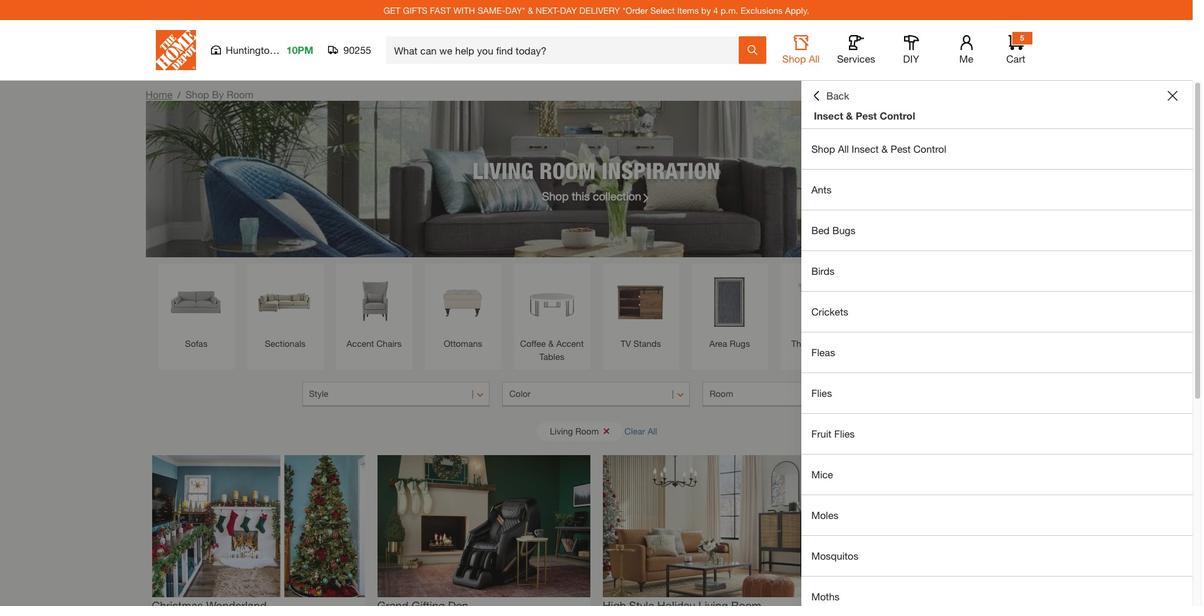 Task type: locate. For each thing, give the bounding box(es) containing it.
shop for shop this collection
[[542, 189, 569, 203]]

shop all insect & pest control
[[812, 143, 947, 155]]

day
[[560, 5, 577, 15]]

0 horizontal spatial living
[[473, 157, 534, 184]]

accent inside coffee & accent tables
[[557, 338, 584, 349]]

chairs
[[377, 338, 402, 349]]

2 horizontal spatial all
[[838, 143, 849, 155]]

insect down insect & pest control
[[852, 143, 879, 155]]

shop all insect & pest control link
[[802, 129, 1193, 169]]

shop left this
[[542, 189, 569, 203]]

1 horizontal spatial living
[[550, 426, 573, 436]]

by
[[212, 88, 224, 100]]

living for living room
[[550, 426, 573, 436]]

& down insect & pest control
[[882, 143, 888, 155]]

1 horizontal spatial flies
[[835, 428, 855, 440]]

fast
[[430, 5, 451, 15]]

all down insect & pest control
[[838, 143, 849, 155]]

all up back button
[[809, 53, 820, 65]]

90255
[[344, 44, 371, 56]]

color
[[510, 388, 531, 399]]

shop
[[783, 53, 807, 65], [186, 88, 209, 100], [812, 143, 836, 155], [542, 189, 569, 203]]

shop up ants
[[812, 143, 836, 155]]

flies right fruit
[[835, 428, 855, 440]]

home
[[146, 88, 173, 100]]

shop inside button
[[783, 53, 807, 65]]

clear all
[[625, 426, 658, 436]]

2 stretchy image image from the left
[[377, 455, 590, 597]]

0 horizontal spatial all
[[648, 426, 658, 436]]

moles
[[812, 509, 839, 521]]

same-
[[478, 5, 506, 15]]

1 vertical spatial pest
[[891, 143, 911, 155]]

0 horizontal spatial flies
[[812, 387, 832, 399]]

shop down apply.
[[783, 53, 807, 65]]

1 horizontal spatial insect
[[852, 143, 879, 155]]

shop right /
[[186, 88, 209, 100]]

living inside button
[[550, 426, 573, 436]]

room down area
[[710, 388, 734, 399]]

bugs
[[833, 224, 856, 236]]

fruit flies link
[[802, 414, 1193, 454]]

2 vertical spatial all
[[648, 426, 658, 436]]

insect down back button
[[814, 110, 844, 122]]

me button
[[947, 35, 987, 65]]

1 vertical spatial living
[[550, 426, 573, 436]]

flies up fruit
[[812, 387, 832, 399]]

curtains & drapes image
[[965, 270, 1029, 334]]

all inside clear all button
[[648, 426, 658, 436]]

ottomans link
[[431, 270, 495, 350]]

all for shop all insect & pest control
[[838, 143, 849, 155]]

fleas
[[812, 346, 836, 358]]

back button
[[812, 90, 850, 102]]

insect
[[814, 110, 844, 122], [852, 143, 879, 155]]

/
[[178, 90, 181, 100]]

menu
[[802, 129, 1193, 606]]

mice
[[812, 469, 834, 480]]

apply.
[[786, 5, 810, 15]]

home link
[[146, 88, 173, 100]]

0 horizontal spatial accent
[[347, 338, 374, 349]]

1 vertical spatial control
[[914, 143, 947, 155]]

all inside shop all button
[[809, 53, 820, 65]]

moths link
[[802, 577, 1193, 606]]

rugs
[[730, 338, 750, 349]]

living room
[[550, 426, 599, 436]]

room up this
[[540, 157, 596, 184]]

all right clear
[[648, 426, 658, 436]]

& right the day*
[[528, 5, 534, 15]]

all inside shop all insect & pest control link
[[838, 143, 849, 155]]

4 stretchy image image from the left
[[828, 455, 1041, 597]]

clear
[[625, 426, 646, 436]]

home / shop by room
[[146, 88, 254, 100]]

living
[[473, 157, 534, 184], [550, 426, 573, 436]]

0 vertical spatial living
[[473, 157, 534, 184]]

1 horizontal spatial all
[[809, 53, 820, 65]]

room
[[227, 88, 254, 100], [540, 157, 596, 184], [710, 388, 734, 399], [576, 426, 599, 436]]

ottomans image
[[431, 270, 495, 334]]

shop for shop all
[[783, 53, 807, 65]]

*order
[[623, 5, 648, 15]]

shop inside menu
[[812, 143, 836, 155]]

living room button
[[538, 422, 623, 441]]

tv stands image
[[609, 270, 673, 334]]

delivery
[[580, 5, 620, 15]]

pest down insect & pest control
[[891, 143, 911, 155]]

4
[[714, 5, 719, 15]]

throw pillows image
[[787, 270, 851, 334]]

the home depot logo image
[[156, 30, 196, 70]]

get
[[384, 5, 401, 15]]

1 vertical spatial all
[[838, 143, 849, 155]]

fleas link
[[802, 333, 1193, 373]]

cart
[[1007, 53, 1026, 65]]

1 vertical spatial insect
[[852, 143, 879, 155]]

pest inside shop all insect & pest control link
[[891, 143, 911, 155]]

accent left chairs
[[347, 338, 374, 349]]

pest up shop all insect & pest control
[[856, 110, 878, 122]]

0 vertical spatial pest
[[856, 110, 878, 122]]

tables
[[540, 351, 565, 362]]

accent chairs
[[347, 338, 402, 349]]

ottomans
[[444, 338, 483, 349]]

throw blankets image
[[876, 270, 940, 334]]

1 horizontal spatial accent
[[557, 338, 584, 349]]

1 horizontal spatial pest
[[891, 143, 911, 155]]

diy
[[904, 53, 920, 65]]

&
[[528, 5, 534, 15], [846, 110, 853, 122], [882, 143, 888, 155], [549, 338, 554, 349]]

stretchy image image
[[152, 455, 365, 597], [377, 455, 590, 597], [603, 455, 816, 597], [828, 455, 1041, 597]]

& up tables
[[549, 338, 554, 349]]

huntington
[[226, 44, 275, 56]]

style button
[[302, 382, 490, 407]]

& down 'back'
[[846, 110, 853, 122]]

& inside coffee & accent tables
[[549, 338, 554, 349]]

0 vertical spatial all
[[809, 53, 820, 65]]

sectionals image
[[253, 270, 317, 334]]

2 accent from the left
[[557, 338, 584, 349]]

0 horizontal spatial pest
[[856, 110, 878, 122]]

accent chairs image
[[342, 270, 406, 334]]

shop all button
[[781, 35, 822, 65]]

me
[[960, 53, 974, 65]]

pest
[[856, 110, 878, 122], [891, 143, 911, 155]]

all for shop all
[[809, 53, 820, 65]]

p.m.
[[721, 5, 739, 15]]

select
[[651, 5, 675, 15]]

coffee & accent tables image
[[520, 270, 584, 334]]

sofas image
[[164, 270, 228, 334]]

sectionals
[[265, 338, 306, 349]]

control
[[880, 110, 916, 122], [914, 143, 947, 155]]

accent chairs link
[[342, 270, 406, 350]]

birds
[[812, 265, 835, 277]]

0 vertical spatial insect
[[814, 110, 844, 122]]

accent up tables
[[557, 338, 584, 349]]

fruit
[[812, 428, 832, 440]]

items
[[678, 5, 699, 15]]

0 horizontal spatial insect
[[814, 110, 844, 122]]

area rugs link
[[698, 270, 762, 350]]

flies
[[812, 387, 832, 399], [835, 428, 855, 440]]



Task type: describe. For each thing, give the bounding box(es) containing it.
1 vertical spatial flies
[[835, 428, 855, 440]]

tv stands link
[[609, 270, 673, 350]]

exclusions
[[741, 5, 783, 15]]

ants
[[812, 184, 832, 195]]

moths
[[812, 591, 840, 603]]

park
[[278, 44, 299, 56]]

gifts
[[403, 5, 428, 15]]

pillows
[[819, 338, 846, 349]]

tv
[[621, 338, 631, 349]]

huntington park
[[226, 44, 299, 56]]

bed bugs link
[[802, 210, 1193, 251]]

shop this collection link
[[542, 188, 651, 205]]

bed
[[812, 224, 830, 236]]

10pm
[[287, 44, 314, 56]]

mosquitos
[[812, 550, 859, 562]]

throw
[[792, 338, 816, 349]]

ants link
[[802, 170, 1193, 210]]

shop all
[[783, 53, 820, 65]]

living room inspiration
[[473, 157, 721, 184]]

What can we help you find today? search field
[[394, 37, 738, 63]]

coffee & accent tables
[[520, 338, 584, 362]]

back
[[827, 90, 850, 101]]

insect inside menu
[[852, 143, 879, 155]]

next-
[[536, 5, 560, 15]]

shop for shop all insect & pest control
[[812, 143, 836, 155]]

feedback link image
[[1186, 212, 1203, 279]]

get gifts fast with same-day* & next-day delivery *order select items by 4 p.m. exclusions apply.
[[384, 5, 810, 15]]

with
[[454, 5, 475, 15]]

90255 button
[[329, 44, 372, 56]]

crickets
[[812, 306, 849, 318]]

area rugs
[[710, 338, 750, 349]]

all for clear all
[[648, 426, 658, 436]]

living for living room inspiration
[[473, 157, 534, 184]]

crickets link
[[802, 292, 1193, 332]]

coffee
[[520, 338, 546, 349]]

day*
[[506, 5, 526, 15]]

1 accent from the left
[[347, 338, 374, 349]]

fruit flies
[[812, 428, 855, 440]]

birds link
[[802, 251, 1193, 291]]

room down the color button
[[576, 426, 599, 436]]

menu containing shop all insect & pest control
[[802, 129, 1193, 606]]

0 vertical spatial control
[[880, 110, 916, 122]]

services button
[[837, 35, 877, 65]]

1 stretchy image image from the left
[[152, 455, 365, 597]]

insect & pest control
[[814, 110, 916, 122]]

cart 5
[[1007, 33, 1026, 65]]

control inside menu
[[914, 143, 947, 155]]

this
[[572, 189, 590, 203]]

diy button
[[892, 35, 932, 65]]

moles link
[[802, 496, 1193, 536]]

shop this collection
[[542, 189, 642, 203]]

5
[[1021, 33, 1025, 43]]

style
[[309, 388, 329, 399]]

room right by in the left of the page
[[227, 88, 254, 100]]

sofas link
[[164, 270, 228, 350]]

area
[[710, 338, 728, 349]]

room button
[[703, 382, 891, 407]]

clear all button
[[625, 420, 658, 443]]

mice link
[[802, 455, 1193, 495]]

throw pillows
[[792, 338, 846, 349]]

coffee & accent tables link
[[520, 270, 584, 363]]

collection
[[593, 189, 642, 203]]

color button
[[503, 382, 691, 407]]

flies link
[[802, 373, 1193, 413]]

mosquitos link
[[802, 536, 1193, 576]]

bed bugs
[[812, 224, 856, 236]]

area rugs image
[[698, 270, 762, 334]]

throw pillows link
[[787, 270, 851, 350]]

tv stands
[[621, 338, 661, 349]]

3 stretchy image image from the left
[[603, 455, 816, 597]]

sofas
[[185, 338, 208, 349]]

& inside menu
[[882, 143, 888, 155]]

0 vertical spatial flies
[[812, 387, 832, 399]]

services
[[838, 53, 876, 65]]

drawer close image
[[1168, 91, 1178, 101]]

stands
[[634, 338, 661, 349]]

inspiration
[[602, 157, 721, 184]]

sectionals link
[[253, 270, 317, 350]]



Task type: vqa. For each thing, say whether or not it's contained in the screenshot.
Fleas link
yes



